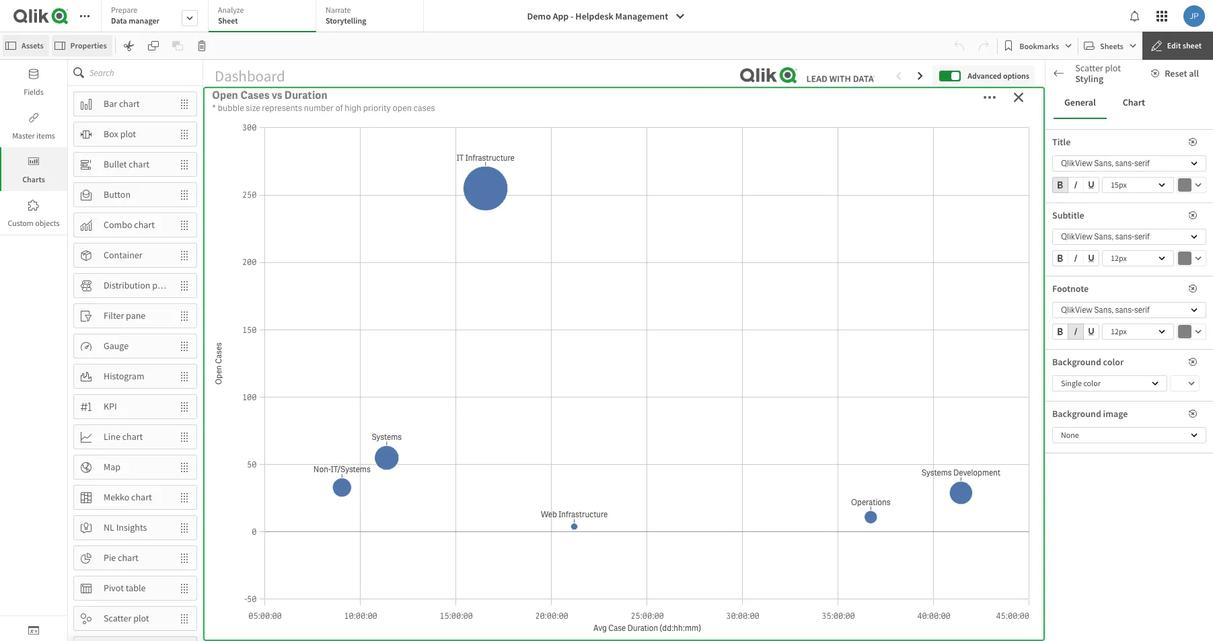 Task type: describe. For each thing, give the bounding box(es) containing it.
move image for distribution plot
[[172, 274, 196, 297]]

alternate states
[[1063, 207, 1124, 219]]

142
[[587, 119, 661, 173]]

charts
[[22, 174, 45, 184]]

size inside 'open cases vs duration * bubble size represents number of high priority open cases'
[[246, 102, 260, 114]]

histogram
[[104, 370, 144, 382]]

medium
[[520, 91, 595, 119]]

master items button
[[0, 104, 67, 147]]

time
[[351, 430, 375, 444]]

over
[[326, 430, 349, 444]]

number
[[304, 102, 334, 114]]

prepare data manager
[[111, 5, 159, 26]]

general button
[[1054, 87, 1107, 119]]

next image
[[1188, 353, 1196, 365]]

qlikview sans, sans-serif for subtitle
[[1061, 231, 1150, 242]]

chart for line chart
[[122, 431, 143, 443]]

pivot
[[104, 582, 124, 594]]

auto
[[1052, 573, 1071, 585]]

qlikview sans, sans-serif button for title
[[1052, 155, 1206, 172]]

group for title
[[1052, 177, 1099, 196]]

manager
[[129, 15, 159, 26]]

kpi
[[104, 400, 117, 413]]

triangle bottom image for alternate states
[[1046, 209, 1063, 216]]

sans, for title
[[1094, 158, 1114, 169]]

analyze sheet
[[218, 5, 244, 26]]

fields
[[24, 87, 44, 97]]

move image for combo chart
[[172, 214, 196, 237]]

analyze
[[218, 5, 244, 15]]

type
[[670, 177, 693, 191]]

appearance tab
[[1046, 150, 1213, 176]]

vs
[[272, 88, 282, 102]]

-
[[571, 10, 574, 22]]

medium priority cases 142
[[520, 91, 728, 173]]

assets button
[[3, 35, 49, 57]]

footnote
[[1052, 283, 1089, 295]]

alternate
[[1063, 207, 1099, 219]]

qlikview sans, sans-serif for title
[[1061, 158, 1150, 169]]

qlikview for footnote
[[1061, 305, 1093, 316]]

chart for bullet chart
[[129, 158, 149, 170]]

sans- for title
[[1115, 158, 1134, 169]]

management
[[615, 10, 668, 22]]

database image
[[28, 69, 39, 79]]

styling inside scatter plot styling
[[1075, 73, 1104, 85]]

15px
[[1111, 180, 1127, 190]]

the
[[1113, 279, 1124, 289]]

object
[[1125, 279, 1146, 289]]

cases inside 'open cases vs duration * bubble size represents number of high priority open cases'
[[240, 88, 269, 102]]

color for background color
[[1103, 356, 1124, 368]]

resolved
[[248, 430, 292, 444]]

triangle right image
[[1046, 599, 1063, 606]]

data
[[111, 15, 127, 26]]

container
[[104, 249, 142, 261]]

scatter for scatter plot
[[104, 612, 131, 624]]

move image for bar chart
[[172, 93, 196, 115]]

single color button
[[1052, 375, 1167, 392]]

move image for filter pane
[[172, 304, 196, 327]]

chart for chart suggestions
[[1077, 73, 1099, 85]]

navigation off
[[1052, 383, 1095, 410]]

0 horizontal spatial you
[[1058, 279, 1070, 289]]

move image for container
[[172, 244, 196, 267]]

plot for box plot
[[120, 128, 136, 140]]

chart suggestions
[[1077, 73, 1149, 85]]

open & resolved cases over time
[[210, 430, 375, 444]]

options
[[1003, 70, 1029, 81]]

open
[[393, 102, 412, 114]]

color for single color
[[1084, 378, 1101, 388]]

12px for footnote
[[1111, 326, 1127, 336]]

delete image
[[196, 40, 207, 51]]

advanced options
[[968, 70, 1029, 81]]

scatter chart image
[[1056, 74, 1066, 85]]

bar
[[104, 98, 117, 110]]

scatter plot styling
[[1075, 62, 1121, 85]]

Search text field
[[89, 60, 203, 85]]

object image
[[28, 156, 39, 167]]

distribution plot
[[104, 279, 168, 291]]

plot for scatter plot styling
[[1105, 62, 1121, 74]]

plot for scatter plot
[[133, 612, 149, 624]]

qlikview for title
[[1061, 158, 1093, 169]]

title
[[1052, 136, 1071, 148]]

2 triangle right image from the top
[[1046, 624, 1063, 631]]

tab list containing general
[[1054, 87, 1205, 119]]

move image for button
[[172, 183, 196, 206]]

if
[[1052, 279, 1057, 289]]

sheets button
[[1081, 35, 1140, 57]]

navigation
[[1052, 383, 1095, 395]]

bubble
[[218, 102, 244, 114]]

duration
[[284, 88, 328, 102]]

filter pane
[[104, 310, 146, 322]]

pie
[[104, 552, 116, 564]]

variables image
[[28, 625, 39, 636]]

open for open & resolved cases over time
[[210, 430, 236, 444]]

pie chart
[[104, 552, 138, 564]]

helpdesk
[[576, 10, 613, 22]]

link image
[[28, 112, 39, 123]]

cut image
[[124, 40, 134, 51]]

master
[[12, 131, 35, 141]]

none button
[[1052, 427, 1206, 443]]

sheet
[[1183, 40, 1202, 50]]

edit sheet
[[1167, 40, 1202, 50]]

0 vertical spatial state
[[1052, 231, 1072, 244]]

move image for line chart
[[172, 426, 196, 448]]

1 vertical spatial styling
[[1078, 353, 1107, 365]]

demo app - helpdesk management button
[[519, 5, 694, 27]]

pivot table
[[104, 582, 146, 594]]

puzzle image
[[28, 200, 39, 211]]

pane
[[126, 310, 146, 322]]

background for background color
[[1052, 356, 1101, 368]]

presentation
[[1063, 320, 1113, 332]]

tab list containing prepare
[[101, 0, 429, 34]]

open cases vs duration * bubble size represents number of high priority open cases
[[212, 88, 435, 114]]

line chart
[[104, 431, 143, 443]]

12px for subtitle
[[1111, 253, 1127, 263]]

serif for title
[[1134, 158, 1150, 169]]

move image for mekko chart
[[172, 486, 196, 509]]

image
[[1103, 408, 1128, 420]]

scatter for scatter plot styling
[[1075, 62, 1103, 74]]

copy image
[[148, 40, 159, 51]]

chart for combo chart
[[134, 219, 155, 231]]

move image for box plot
[[172, 123, 196, 146]]

move image for gauge
[[172, 335, 196, 358]]

bullet chart
[[104, 158, 149, 170]]

bookmarks
[[1020, 41, 1059, 51]]

chart button
[[1112, 87, 1156, 119]]

cases inside 'high priority cases 72'
[[378, 91, 434, 119]]

custom
[[8, 218, 34, 228]]

priority for 142
[[599, 91, 668, 119]]

next sheet: performance image
[[915, 70, 926, 81]]



Task type: vqa. For each thing, say whether or not it's contained in the screenshot.
second 12px
yes



Task type: locate. For each thing, give the bounding box(es) containing it.
None text field
[[1052, 525, 1167, 544]]

1 vertical spatial size
[[1082, 422, 1097, 434]]

bubble size
[[1052, 422, 1097, 434]]

you right if
[[1058, 279, 1070, 289]]

sans- for footnote
[[1115, 305, 1134, 316]]

open for open cases vs duration * bubble size represents number of high priority open cases
[[212, 88, 238, 102]]

72
[[321, 119, 370, 173]]

0 vertical spatial triangle bottom image
[[1046, 209, 1063, 216]]

to
[[1090, 279, 1097, 289], [1147, 279, 1154, 289], [1132, 289, 1139, 299], [1171, 289, 1177, 299]]

1 qlikview sans, sans-serif button from the top
[[1052, 155, 1206, 172]]

qlikview inside popup button
[[1061, 305, 1093, 316]]

3 sans, from the top
[[1094, 305, 1114, 316]]

open
[[212, 88, 238, 102], [558, 177, 584, 191], [210, 430, 236, 444]]

1 vertical spatial state
[[1152, 289, 1169, 299]]

single color
[[1061, 378, 1101, 388]]

james peterson image
[[1184, 5, 1205, 27]]

mekko
[[104, 491, 129, 503]]

open for open cases by priority type
[[558, 177, 584, 191]]

1 vertical spatial group
[[1052, 250, 1099, 269]]

1 12px button from the top
[[1102, 250, 1174, 266]]

qlikview sans, sans-serif button
[[1052, 155, 1206, 172], [1052, 229, 1206, 245]]

1 vertical spatial chart
[[1123, 96, 1145, 108]]

high
[[257, 91, 301, 119]]

qlikview sans, sans-serif button up 15px dropdown button
[[1052, 155, 1206, 172]]

qlikview sans, sans-serif inside qlikview sans, sans-serif popup button
[[1061, 305, 1150, 316]]

reset
[[1165, 67, 1187, 79]]

sans- up 15px
[[1115, 158, 1134, 169]]

12px up the
[[1111, 253, 1127, 263]]

chart right mekko
[[131, 491, 152, 503]]

reset all
[[1165, 67, 1199, 79]]

styling up general button
[[1075, 73, 1104, 85]]

all
[[1189, 67, 1199, 79]]

priority inside low priority cases 203
[[860, 91, 929, 119]]

1 qlikview sans, sans-serif from the top
[[1061, 158, 1150, 169]]

1 group from the top
[[1052, 177, 1099, 196]]

1 vertical spatial qlikview
[[1061, 231, 1093, 242]]

you left the
[[1101, 289, 1113, 299]]

filter
[[104, 310, 124, 322]]

serif for subtitle
[[1134, 231, 1150, 242]]

1 vertical spatial background
[[1052, 408, 1101, 420]]

9 move image from the top
[[172, 395, 196, 418]]

sans-
[[1115, 158, 1134, 169], [1115, 231, 1134, 242], [1115, 305, 1134, 316]]

states
[[1101, 207, 1124, 219]]

bar chart
[[104, 98, 140, 110]]

of
[[335, 102, 343, 114]]

you
[[1058, 279, 1070, 289], [1101, 289, 1113, 299]]

sans, for footnote
[[1094, 305, 1114, 316]]

to right set
[[1171, 289, 1177, 299]]

table
[[126, 582, 146, 594]]

2 qlikview sans, sans-serif from the top
[[1061, 231, 1150, 242]]

max
[[1052, 510, 1068, 522]]

appearance
[[1052, 157, 1099, 169]]

cases inside low priority cases 203
[[933, 91, 989, 119]]

application containing 72
[[0, 0, 1213, 641]]

add
[[1098, 279, 1111, 289]]

nl
[[104, 522, 114, 534]]

14 move image from the top
[[172, 607, 196, 630]]

assets
[[22, 40, 43, 50]]

0 vertical spatial size
[[246, 102, 260, 114]]

2 sans, from the top
[[1094, 231, 1114, 242]]

1 vertical spatial sans,
[[1094, 231, 1114, 242]]

sans- down states
[[1115, 231, 1134, 242]]

state down "subtitle"
[[1052, 231, 1072, 244]]

2 12px from the top
[[1111, 326, 1127, 336]]

properties
[[70, 40, 107, 50]]

<inherited>.
[[1052, 299, 1092, 309]]

background up "single color"
[[1052, 356, 1101, 368]]

general up alternate
[[1063, 182, 1094, 194]]

demo app - helpdesk management
[[527, 10, 668, 22]]

move image for histogram
[[172, 365, 196, 388]]

labels
[[1052, 464, 1078, 476]]

qlikview sans, sans-serif for footnote
[[1061, 305, 1150, 316]]

tab list
[[101, 0, 429, 34], [1054, 87, 1205, 119]]

1 horizontal spatial chart
[[1123, 96, 1145, 108]]

2 serif from the top
[[1134, 231, 1150, 242]]

15 move image from the top
[[172, 638, 196, 641]]

background image
[[1052, 408, 1128, 420]]

sans- down need
[[1115, 305, 1134, 316]]

2 background from the top
[[1052, 408, 1101, 420]]

group
[[1052, 177, 1099, 196], [1052, 250, 1099, 269], [1052, 324, 1099, 342]]

qlikview down visualizations,
[[1061, 305, 1093, 316]]

group up want
[[1052, 250, 1099, 269]]

qlikview sans, sans-serif up 'presentation'
[[1061, 305, 1150, 316]]

button
[[104, 188, 131, 201]]

2 vertical spatial sans,
[[1094, 305, 1114, 316]]

sheet
[[218, 15, 238, 26]]

1 vertical spatial open
[[558, 177, 584, 191]]

priority inside 'high priority cases 72'
[[305, 91, 374, 119]]

application
[[0, 0, 1213, 641]]

sans, for subtitle
[[1094, 231, 1114, 242]]

1 vertical spatial qlikview sans, sans-serif button
[[1052, 229, 1206, 245]]

sans, up 15px
[[1094, 158, 1114, 169]]

bubbles
[[1097, 510, 1129, 522]]

grid line spacing auto
[[1052, 558, 1118, 585]]

3 move image from the top
[[172, 547, 196, 570]]

advanced
[[968, 70, 1002, 81]]

0 vertical spatial background
[[1052, 356, 1101, 368]]

size down background image
[[1082, 422, 1097, 434]]

2 triangle bottom image from the top
[[1046, 322, 1063, 329]]

scatter inside scatter plot styling
[[1075, 62, 1103, 74]]

8 move image from the top
[[172, 365, 196, 388]]

0 horizontal spatial tab list
[[101, 0, 429, 34]]

2 vertical spatial serif
[[1134, 305, 1150, 316]]

set
[[1141, 289, 1150, 299]]

objects
[[35, 218, 60, 228]]

chart right pie on the bottom
[[118, 552, 138, 564]]

move image for map
[[172, 456, 196, 479]]

1 vertical spatial scatter
[[104, 612, 131, 624]]

12px button down qlikview sans, sans-serif popup button
[[1102, 324, 1174, 340]]

sans- inside popup button
[[1115, 305, 1134, 316]]

mekko chart
[[104, 491, 152, 503]]

12px button for subtitle
[[1102, 250, 1174, 266]]

7 move image from the top
[[172, 304, 196, 327]]

chart
[[1077, 73, 1099, 85], [1123, 96, 1145, 108]]

0 vertical spatial qlikview sans, sans-serif
[[1061, 158, 1150, 169]]

single
[[1061, 378, 1082, 388]]

12px button up object
[[1102, 250, 1174, 266]]

sans, up 'presentation'
[[1094, 305, 1114, 316]]

cases inside 'medium priority cases 142'
[[672, 91, 728, 119]]

2 vertical spatial open
[[210, 430, 236, 444]]

color right single
[[1084, 378, 1101, 388]]

state inside if you want to add the object to master visualizations, you need to set state to <inherited>.
[[1152, 289, 1169, 299]]

2 move image from the top
[[172, 335, 196, 358]]

0 horizontal spatial state
[[1052, 231, 1072, 244]]

state
[[1052, 231, 1072, 244], [1152, 289, 1169, 299]]

1 vertical spatial 12px
[[1111, 326, 1127, 336]]

move image
[[172, 183, 196, 206], [172, 335, 196, 358], [172, 547, 196, 570], [172, 577, 196, 600]]

move image
[[172, 93, 196, 115], [172, 123, 196, 146], [172, 153, 196, 176], [172, 214, 196, 237], [172, 244, 196, 267], [172, 274, 196, 297], [172, 304, 196, 327], [172, 365, 196, 388], [172, 395, 196, 418], [172, 426, 196, 448], [172, 456, 196, 479], [172, 486, 196, 509], [172, 516, 196, 539], [172, 607, 196, 630], [172, 638, 196, 641]]

12px
[[1111, 253, 1127, 263], [1111, 326, 1127, 336]]

1 vertical spatial serif
[[1134, 231, 1150, 242]]

color
[[1103, 356, 1124, 368], [1084, 378, 1101, 388]]

chart for pie chart
[[118, 552, 138, 564]]

scatter down pivot
[[104, 612, 131, 624]]

0 vertical spatial 12px
[[1111, 253, 1127, 263]]

1 horizontal spatial size
[[1082, 422, 1097, 434]]

0 vertical spatial group
[[1052, 177, 1099, 196]]

priority for 72
[[305, 91, 374, 119]]

subtitle
[[1052, 209, 1084, 221]]

open left by
[[558, 177, 584, 191]]

triangle bottom image down <inherited>.
[[1046, 322, 1063, 329]]

5 move image from the top
[[172, 244, 196, 267]]

2 vertical spatial qlikview
[[1061, 305, 1093, 316]]

move image for kpi
[[172, 395, 196, 418]]

visualizations,
[[1052, 289, 1099, 299]]

chart right line
[[122, 431, 143, 443]]

narrate storytelling
[[326, 5, 366, 26]]

palette image
[[1059, 353, 1070, 364]]

1 horizontal spatial scatter
[[1075, 62, 1103, 74]]

to left add
[[1090, 279, 1097, 289]]

0 horizontal spatial size
[[246, 102, 260, 114]]

general
[[1064, 96, 1096, 108], [1063, 182, 1094, 194]]

open left "&"
[[210, 430, 236, 444]]

low
[[816, 91, 856, 119]]

want
[[1072, 279, 1089, 289]]

qlikview sans, sans-serif button down states
[[1052, 229, 1206, 245]]

grid
[[1052, 558, 1069, 570]]

0 vertical spatial qlikview sans, sans-serif button
[[1052, 155, 1206, 172]]

line
[[1071, 558, 1085, 570]]

group up "palette" image
[[1052, 324, 1099, 342]]

0 vertical spatial serif
[[1134, 158, 1150, 169]]

charts button
[[0, 147, 67, 191]]

3 serif from the top
[[1134, 305, 1150, 316]]

qlikview sans, sans-serif down states
[[1061, 231, 1150, 242]]

edit sheet button
[[1142, 32, 1213, 60]]

1 horizontal spatial tab list
[[1054, 87, 1205, 119]]

group down appearance
[[1052, 177, 1099, 196]]

bullet
[[104, 158, 127, 170]]

spacing
[[1087, 558, 1118, 570]]

0 vertical spatial sans,
[[1094, 158, 1114, 169]]

1 sans, from the top
[[1094, 158, 1114, 169]]

move image for bullet chart
[[172, 153, 196, 176]]

3 qlikview from the top
[[1061, 305, 1093, 316]]

3 group from the top
[[1052, 324, 1099, 342]]

2 12px button from the top
[[1102, 324, 1174, 340]]

2 qlikview from the top
[[1061, 231, 1093, 242]]

background for background image
[[1052, 408, 1101, 420]]

scatter plot
[[104, 612, 149, 624]]

scatter right scatter chart icon
[[1075, 62, 1103, 74]]

0 vertical spatial sans-
[[1115, 158, 1134, 169]]

qlikview sans, sans-serif button
[[1052, 302, 1206, 318]]

group for subtitle
[[1052, 250, 1099, 269]]

0 vertical spatial scatter
[[1075, 62, 1103, 74]]

chart down suggestions on the top right
[[1123, 96, 1145, 108]]

insights
[[116, 522, 147, 534]]

0 vertical spatial 12px button
[[1102, 250, 1174, 266]]

qlikview sans, sans-serif button for subtitle
[[1052, 229, 1206, 245]]

1 horizontal spatial you
[[1101, 289, 1113, 299]]

1 12px from the top
[[1111, 253, 1127, 263]]

plot right distribution
[[152, 279, 168, 291]]

triangle right image
[[1046, 184, 1063, 191], [1046, 624, 1063, 631]]

move image for scatter plot
[[172, 607, 196, 630]]

serif inside popup button
[[1134, 305, 1150, 316]]

off
[[1052, 398, 1064, 410]]

chart right bar
[[119, 98, 140, 110]]

reset all button
[[1143, 63, 1210, 84]]

plot inside scatter plot styling
[[1105, 62, 1121, 74]]

priority inside 'medium priority cases 142'
[[599, 91, 668, 119]]

chart for chart
[[1123, 96, 1145, 108]]

qlikview down "subtitle"
[[1061, 231, 1093, 242]]

1 horizontal spatial state
[[1152, 289, 1169, 299]]

box plot
[[104, 128, 136, 140]]

12 move image from the top
[[172, 486, 196, 509]]

4 move image from the top
[[172, 214, 196, 237]]

1 vertical spatial 12px button
[[1102, 324, 1174, 340]]

2 move image from the top
[[172, 123, 196, 146]]

chart for bar chart
[[119, 98, 140, 110]]

sans, inside popup button
[[1094, 305, 1114, 316]]

0 vertical spatial tab list
[[101, 0, 429, 34]]

background up bubble size
[[1052, 408, 1101, 420]]

1 vertical spatial sans-
[[1115, 231, 1134, 242]]

state right set
[[1152, 289, 1169, 299]]

12px button for footnote
[[1102, 324, 1174, 340]]

0 vertical spatial triangle right image
[[1046, 184, 1063, 191]]

2 vertical spatial sans-
[[1115, 305, 1134, 316]]

custom objects
[[8, 218, 60, 228]]

1 triangle right image from the top
[[1046, 184, 1063, 191]]

0 vertical spatial qlikview
[[1061, 158, 1093, 169]]

triangle right image up "subtitle"
[[1046, 184, 1063, 191]]

chart inside button
[[1123, 96, 1145, 108]]

6 move image from the top
[[172, 274, 196, 297]]

2 qlikview sans, sans-serif button from the top
[[1052, 229, 1206, 245]]

1 vertical spatial general
[[1063, 182, 1094, 194]]

group for footnote
[[1052, 324, 1099, 342]]

serif up 15px dropdown button
[[1134, 158, 1150, 169]]

1 qlikview from the top
[[1061, 158, 1093, 169]]

visible
[[1070, 510, 1095, 522]]

to left set
[[1132, 289, 1139, 299]]

0 vertical spatial general
[[1064, 96, 1096, 108]]

0 vertical spatial open
[[212, 88, 238, 102]]

13 move image from the top
[[172, 516, 196, 539]]

1 vertical spatial qlikview sans, sans-serif
[[1061, 231, 1150, 242]]

gauge
[[104, 340, 129, 352]]

*
[[212, 102, 216, 114]]

size
[[246, 102, 260, 114], [1082, 422, 1097, 434]]

qlikview sans, sans-serif up 15px
[[1061, 158, 1150, 169]]

2 vertical spatial group
[[1052, 324, 1099, 342]]

1 background from the top
[[1052, 356, 1101, 368]]

open cases by priority type
[[558, 177, 693, 191]]

1 vertical spatial triangle bottom image
[[1046, 322, 1063, 329]]

chart right bullet
[[129, 158, 149, 170]]

open left the vs
[[212, 88, 238, 102]]

2 vertical spatial qlikview sans, sans-serif
[[1061, 305, 1150, 316]]

move image for pie chart
[[172, 547, 196, 570]]

qlikview for subtitle
[[1061, 231, 1093, 242]]

plot for distribution plot
[[152, 279, 168, 291]]

1 vertical spatial color
[[1084, 378, 1101, 388]]

styling up "single color"
[[1078, 353, 1107, 365]]

prepare
[[111, 5, 137, 15]]

move image for pivot table
[[172, 577, 196, 600]]

plot right box
[[120, 128, 136, 140]]

properties button
[[52, 35, 112, 57]]

low priority cases 203
[[816, 91, 989, 173]]

size right bubble
[[246, 102, 260, 114]]

3 move image from the top
[[172, 153, 196, 176]]

open inside 'open cases vs duration * bubble size represents number of high priority open cases'
[[212, 88, 238, 102]]

qlikview down title
[[1061, 158, 1093, 169]]

to right object
[[1147, 279, 1154, 289]]

sans, down states
[[1094, 231, 1114, 242]]

1 vertical spatial triangle right image
[[1046, 624, 1063, 631]]

10 move image from the top
[[172, 426, 196, 448]]

0 horizontal spatial color
[[1084, 378, 1101, 388]]

4 move image from the top
[[172, 577, 196, 600]]

1 move image from the top
[[172, 183, 196, 206]]

2 group from the top
[[1052, 250, 1099, 269]]

1 sans- from the top
[[1115, 158, 1134, 169]]

3 qlikview sans, sans-serif from the top
[[1061, 305, 1150, 316]]

serif for footnote
[[1134, 305, 1150, 316]]

if you want to add the object to master visualizations, you need to set state to <inherited>.
[[1052, 279, 1179, 309]]

1 triangle bottom image from the top
[[1046, 209, 1063, 216]]

chart for mekko chart
[[131, 491, 152, 503]]

0 vertical spatial color
[[1103, 356, 1124, 368]]

serif down set
[[1134, 305, 1150, 316]]

plot down table at left
[[133, 612, 149, 624]]

1 horizontal spatial color
[[1103, 356, 1124, 368]]

0 horizontal spatial chart
[[1077, 73, 1099, 85]]

11 move image from the top
[[172, 456, 196, 479]]

suggestions
[[1101, 73, 1149, 85]]

map
[[104, 461, 120, 473]]

triangle right image down triangle right image
[[1046, 624, 1063, 631]]

chart up general button
[[1077, 73, 1099, 85]]

12px down qlikview sans, sans-serif popup button
[[1111, 326, 1127, 336]]

3 sans- from the top
[[1115, 305, 1134, 316]]

1 serif from the top
[[1134, 158, 1150, 169]]

line
[[104, 431, 120, 443]]

sans- for subtitle
[[1115, 231, 1134, 242]]

triangle bottom image
[[1046, 209, 1063, 216], [1046, 322, 1063, 329]]

priority for 203
[[860, 91, 929, 119]]

color inside the single color dropdown button
[[1084, 378, 1101, 388]]

triangle bottom image down appearance
[[1046, 209, 1063, 216]]

triangle bottom image for presentation
[[1046, 322, 1063, 329]]

1 vertical spatial tab list
[[1054, 87, 1205, 119]]

2 sans- from the top
[[1115, 231, 1134, 242]]

bubble
[[1052, 422, 1080, 434]]

move image for nl insights
[[172, 516, 196, 539]]

0 vertical spatial styling
[[1075, 73, 1104, 85]]

priority
[[363, 102, 391, 114]]

plot down sheets
[[1105, 62, 1121, 74]]

chart right combo
[[134, 219, 155, 231]]

1 move image from the top
[[172, 93, 196, 115]]

styling
[[1075, 73, 1104, 85], [1078, 353, 1107, 365]]

color up the single color dropdown button
[[1103, 356, 1124, 368]]

0 horizontal spatial scatter
[[104, 612, 131, 624]]

general inside button
[[1064, 96, 1096, 108]]

general down scatter chart icon
[[1064, 96, 1096, 108]]

serif up object
[[1134, 231, 1150, 242]]

0 vertical spatial chart
[[1077, 73, 1099, 85]]

items
[[36, 131, 55, 141]]



